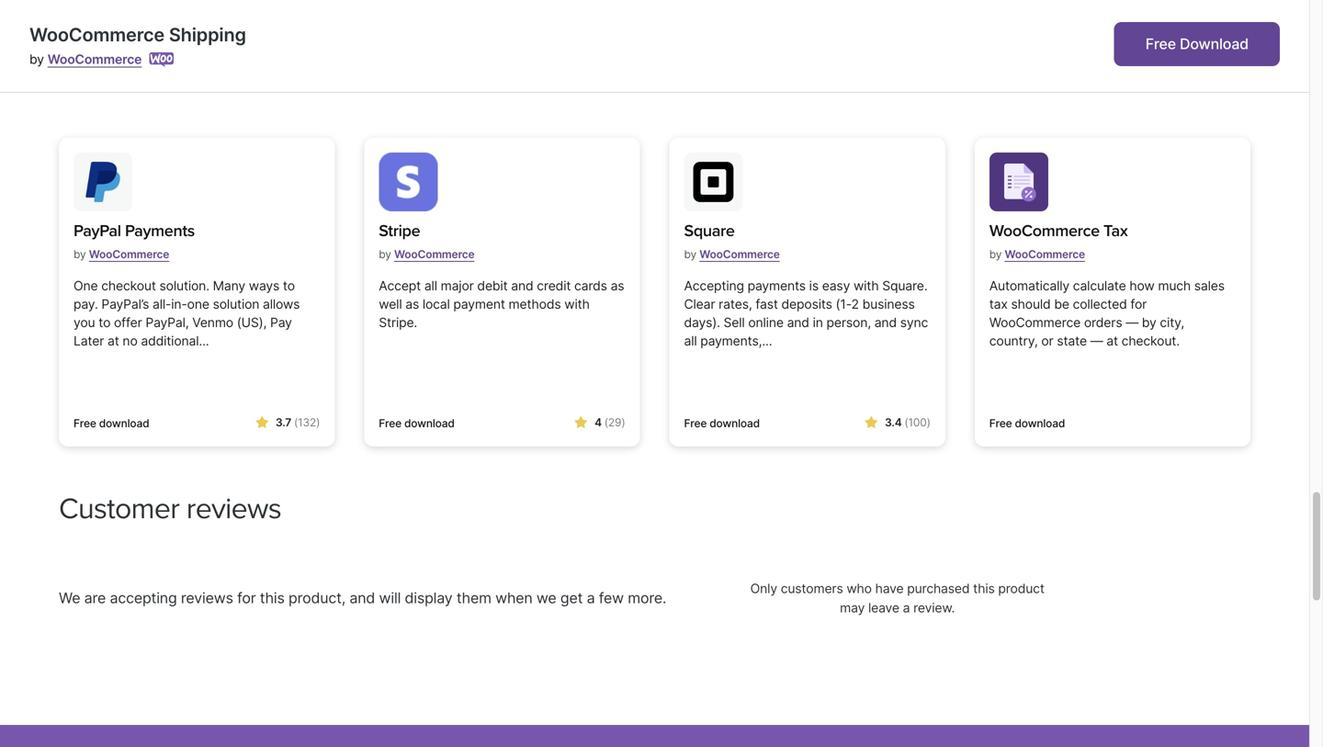 Task type: vqa. For each thing, say whether or not it's contained in the screenshot.
checkbox
no



Task type: locate. For each thing, give the bounding box(es) containing it.
for
[[1131, 296, 1147, 312], [237, 589, 256, 607]]

1 vertical spatial reviews
[[181, 589, 233, 607]]

woocommerce inside paypal payments by woocommerce
[[89, 247, 169, 261]]

1 horizontal spatial at
[[1107, 333, 1118, 349]]

download
[[99, 417, 149, 430], [404, 417, 455, 430], [710, 417, 760, 430], [1015, 417, 1065, 430]]

solution
[[213, 296, 259, 312]]

— down the orders
[[1090, 333, 1103, 349]]

as right the cards at the left top of the page
[[611, 278, 624, 293]]

3 ) from the left
[[927, 416, 931, 429]]

free
[[1146, 35, 1176, 53], [74, 417, 96, 430], [379, 417, 402, 430], [684, 417, 707, 430], [989, 417, 1012, 430]]

this left 'product,'
[[260, 589, 285, 607]]

1 horizontal spatial a
[[903, 600, 910, 616]]

woocommerce link for paypal
[[89, 240, 169, 268]]

1 free download from the left
[[74, 417, 149, 430]]

by down 'paypal'
[[74, 247, 86, 261]]

woocommerce link up major
[[394, 240, 475, 268]]

accept all major debit and credit cards as well as local payment methods with stripe.
[[379, 278, 624, 330]]

person,
[[827, 315, 871, 330]]

) right 3.7
[[316, 416, 320, 429]]

0 horizontal spatial —
[[1090, 333, 1103, 349]]

0 vertical spatial —
[[1126, 315, 1139, 330]]

woocommerce tax by woocommerce
[[989, 221, 1128, 261]]

0 horizontal spatial to
[[99, 315, 110, 330]]

(1-
[[836, 296, 851, 312]]

with inside accepting payments is easy with square. clear rates, fast deposits (1-2 business days). sell online and in person, and sync all payments,...
[[854, 278, 879, 293]]

them
[[457, 589, 491, 607]]

related products
[[59, 56, 299, 95]]

1 at from the left
[[108, 333, 119, 349]]

free down later
[[74, 417, 96, 430]]

paypal,
[[146, 315, 189, 330]]

this for product
[[973, 581, 995, 596]]

by inside paypal payments by woocommerce
[[74, 247, 86, 261]]

square by woocommerce
[[684, 221, 780, 261]]

0 vertical spatial to
[[283, 278, 295, 293]]

by down square
[[684, 247, 697, 261]]

2 horizontal spatial (
[[905, 416, 908, 429]]

calculate
[[1073, 278, 1126, 293]]

woocommerce down woocommerce tax link
[[1005, 247, 1085, 261]]

2 at from the left
[[1107, 333, 1118, 349]]

1 horizontal spatial with
[[854, 278, 879, 293]]

with up 2
[[854, 278, 879, 293]]

1 vertical spatial to
[[99, 315, 110, 330]]

orders
[[1084, 315, 1122, 330]]

1 ( from the left
[[294, 416, 298, 429]]

by up automatically at the right top of page
[[989, 247, 1002, 261]]

deposits
[[782, 296, 832, 312]]

free right the 100
[[989, 417, 1012, 430]]

1 horizontal spatial this
[[973, 581, 995, 596]]

0 vertical spatial for
[[1131, 296, 1147, 312]]

( right 3.7
[[294, 416, 298, 429]]

woocommerce tax link
[[989, 219, 1128, 243]]

free download link
[[1114, 22, 1280, 66]]

at left no
[[108, 333, 119, 349]]

0 horizontal spatial a
[[587, 589, 595, 607]]

woocommerce shipping
[[29, 23, 246, 46]]

2 ) from the left
[[621, 416, 625, 429]]

by woocommerce
[[29, 51, 142, 67]]

shipping
[[169, 23, 246, 46]]

accepting payments is easy with square. clear rates, fast deposits (1-2 business days). sell online and in person, and sync all payments,...
[[684, 278, 928, 349]]

1 horizontal spatial all
[[684, 333, 697, 349]]

0 horizontal spatial (
[[294, 416, 298, 429]]

cards
[[574, 278, 607, 293]]

product,
[[289, 589, 346, 607]]

and down "business"
[[875, 315, 897, 330]]

woocommerce inside the automatically calculate how much sales tax should be collected for woocommerce orders — by city, country, or state — at checkout.
[[989, 315, 1081, 330]]

free download
[[74, 417, 149, 430], [379, 417, 455, 430], [684, 417, 760, 430], [989, 417, 1065, 430]]

methods
[[509, 296, 561, 312]]

should
[[1011, 296, 1051, 312]]

pay.
[[74, 296, 98, 312]]

paypal
[[74, 221, 121, 241]]

square.
[[882, 278, 928, 293]]

solution.
[[159, 278, 209, 293]]

2 ( from the left
[[604, 416, 608, 429]]

woocommerce link up accepting
[[699, 240, 780, 268]]

1 vertical spatial as
[[405, 296, 419, 312]]

to up 'allows'
[[283, 278, 295, 293]]

0 vertical spatial with
[[854, 278, 879, 293]]

by
[[29, 51, 44, 67], [74, 247, 86, 261], [379, 247, 391, 261], [684, 247, 697, 261], [989, 247, 1002, 261], [1142, 315, 1157, 330]]

1 vertical spatial —
[[1090, 333, 1103, 349]]

1 horizontal spatial —
[[1126, 315, 1139, 330]]

this
[[973, 581, 995, 596], [260, 589, 285, 607]]

3 download from the left
[[710, 417, 760, 430]]

many
[[213, 278, 245, 293]]

) right 4 on the left bottom
[[621, 416, 625, 429]]

for down how
[[1131, 296, 1147, 312]]

a
[[587, 589, 595, 607], [903, 600, 910, 616]]

2 horizontal spatial )
[[927, 416, 931, 429]]

as
[[611, 278, 624, 293], [405, 296, 419, 312]]

we
[[537, 589, 556, 607]]

stripe
[[379, 221, 420, 241]]

1 horizontal spatial for
[[1131, 296, 1147, 312]]

0 vertical spatial reviews
[[186, 491, 281, 526]]

more.
[[628, 589, 666, 607]]

at
[[108, 333, 119, 349], [1107, 333, 1118, 349]]

checkout.
[[1122, 333, 1180, 349]]

free for paypal payments
[[74, 417, 96, 430]]

a right get on the left bottom
[[587, 589, 595, 607]]

woocommerce link up checkout
[[89, 240, 169, 268]]

0 vertical spatial all
[[424, 278, 437, 293]]

to
[[283, 278, 295, 293], [99, 315, 110, 330]]

at down the orders
[[1107, 333, 1118, 349]]

woocommerce link for square
[[699, 240, 780, 268]]

download for stripe
[[404, 417, 455, 430]]

3 free download from the left
[[684, 417, 760, 430]]

in
[[813, 315, 823, 330]]

a right leave
[[903, 600, 910, 616]]

woocommerce link up automatically at the right top of page
[[1005, 240, 1085, 268]]

by up checkout.
[[1142, 315, 1157, 330]]

by down stripe
[[379, 247, 391, 261]]

one
[[74, 278, 98, 293]]

woocommerce down square link
[[699, 247, 780, 261]]

all down days).
[[684, 333, 697, 349]]

( right 4 on the left bottom
[[604, 416, 608, 429]]

1 download from the left
[[99, 417, 149, 430]]

with down the cards at the left top of the page
[[564, 296, 590, 312]]

at inside one checkout solution. many ways to pay. paypal's all-in-one solution allows you to offer paypal, venmo (us), pay later at no additional...
[[108, 333, 119, 349]]

rates,
[[719, 296, 752, 312]]

be
[[1054, 296, 1069, 312]]

0 horizontal spatial this
[[260, 589, 285, 607]]

woocommerce down paypal payments link
[[89, 247, 169, 261]]

1 horizontal spatial (
[[604, 416, 608, 429]]

— up checkout.
[[1126, 315, 1139, 330]]

this left product
[[973, 581, 995, 596]]

0 horizontal spatial at
[[108, 333, 119, 349]]

product
[[998, 581, 1045, 596]]

4 ( 29 )
[[595, 416, 625, 429]]

29
[[608, 416, 621, 429]]

1 vertical spatial with
[[564, 296, 590, 312]]

0 horizontal spatial )
[[316, 416, 320, 429]]

display
[[405, 589, 453, 607]]

0 horizontal spatial with
[[564, 296, 590, 312]]

for inside the automatically calculate how much sales tax should be collected for woocommerce orders — by city, country, or state — at checkout.
[[1131, 296, 1147, 312]]

download for paypal
[[99, 417, 149, 430]]

this inside only customers who have purchased this product may leave a review.
[[973, 581, 995, 596]]

)
[[316, 416, 320, 429], [621, 416, 625, 429], [927, 416, 931, 429]]

for left 'product,'
[[237, 589, 256, 607]]

2 free download from the left
[[379, 417, 455, 430]]

sell
[[724, 315, 745, 330]]

free inside free download link
[[1146, 35, 1176, 53]]

3 ( from the left
[[905, 416, 908, 429]]

free right 132 on the left
[[379, 417, 402, 430]]

woocommerce link down woocommerce shipping
[[47, 51, 142, 67]]

( for paypal payments
[[294, 416, 298, 429]]

( right 3.4
[[905, 416, 908, 429]]

will
[[379, 589, 401, 607]]

to right the you
[[99, 315, 110, 330]]

and up methods
[[511, 278, 533, 293]]

days).
[[684, 315, 720, 330]]

woocommerce link for woocommerce
[[1005, 240, 1085, 268]]

1 ) from the left
[[316, 416, 320, 429]]

one
[[187, 296, 209, 312]]

1 horizontal spatial )
[[621, 416, 625, 429]]

) right 3.4
[[927, 416, 931, 429]]

—
[[1126, 315, 1139, 330], [1090, 333, 1103, 349]]

3.7
[[276, 416, 291, 429]]

online
[[748, 315, 784, 330]]

0 horizontal spatial for
[[237, 589, 256, 607]]

woocommerce up by woocommerce
[[29, 23, 165, 46]]

0 horizontal spatial all
[[424, 278, 437, 293]]

by inside woocommerce tax by woocommerce
[[989, 247, 1002, 261]]

1 horizontal spatial as
[[611, 278, 624, 293]]

all inside accepting payments is easy with square. clear rates, fast deposits (1-2 business days). sell online and in person, and sync all payments,...
[[684, 333, 697, 349]]

free for stripe
[[379, 417, 402, 430]]

sync
[[900, 315, 928, 330]]

and left will
[[350, 589, 375, 607]]

( for stripe
[[604, 416, 608, 429]]

0 vertical spatial as
[[611, 278, 624, 293]]

all up local
[[424, 278, 437, 293]]

free left download
[[1146, 35, 1176, 53]]

woocommerce down 'should'
[[989, 315, 1081, 330]]

customer
[[59, 491, 179, 526]]

woocommerce down stripe link
[[394, 247, 475, 261]]

4
[[595, 416, 602, 429]]

1 vertical spatial all
[[684, 333, 697, 349]]

free right 29
[[684, 417, 707, 430]]

2 download from the left
[[404, 417, 455, 430]]

venmo
[[192, 315, 233, 330]]

free download for stripe
[[379, 417, 455, 430]]

payment
[[453, 296, 505, 312]]

as right well
[[405, 296, 419, 312]]

all
[[424, 278, 437, 293], [684, 333, 697, 349]]



Task type: describe. For each thing, give the bounding box(es) containing it.
4 free download from the left
[[989, 417, 1065, 430]]

a inside only customers who have purchased this product may leave a review.
[[903, 600, 910, 616]]

stripe link
[[379, 219, 475, 243]]

at inside the automatically calculate how much sales tax should be collected for woocommerce orders — by city, country, or state — at checkout.
[[1107, 333, 1118, 349]]

stripe.
[[379, 315, 417, 330]]

checkout
[[101, 278, 156, 293]]

no
[[123, 333, 137, 349]]

accepting
[[110, 589, 177, 607]]

( for square
[[905, 416, 908, 429]]

) for square
[[927, 416, 931, 429]]

woocommerce down woocommerce shipping
[[47, 51, 142, 67]]

who
[[847, 581, 872, 596]]

may
[[840, 600, 865, 616]]

customers
[[781, 581, 843, 596]]

woocommerce inside stripe by woocommerce
[[394, 247, 475, 261]]

free for square
[[684, 417, 707, 430]]

woocommerce link for stripe
[[394, 240, 475, 268]]

one checkout solution. many ways to pay. paypal's all-in-one solution allows you to offer paypal, venmo (us), pay later at no additional...
[[74, 278, 300, 349]]

by left related
[[29, 51, 44, 67]]

are
[[84, 589, 106, 607]]

major
[[441, 278, 474, 293]]

free download for square
[[684, 417, 760, 430]]

by inside the automatically calculate how much sales tax should be collected for woocommerce orders — by city, country, or state — at checkout.
[[1142, 315, 1157, 330]]

132
[[298, 416, 316, 429]]

woocommerce up automatically at the right top of page
[[989, 221, 1100, 241]]

local
[[423, 296, 450, 312]]

by inside square by woocommerce
[[684, 247, 697, 261]]

tax
[[989, 296, 1008, 312]]

square link
[[684, 219, 780, 243]]

products
[[174, 56, 299, 95]]

credit
[[537, 278, 571, 293]]

free download
[[1146, 35, 1249, 53]]

stripe by woocommerce
[[379, 221, 475, 261]]

this for product,
[[260, 589, 285, 607]]

country,
[[989, 333, 1038, 349]]

state
[[1057, 333, 1087, 349]]

1 horizontal spatial to
[[283, 278, 295, 293]]

3.7 ( 132 )
[[276, 416, 320, 429]]

square
[[684, 221, 735, 241]]

later
[[74, 333, 104, 349]]

1 vertical spatial for
[[237, 589, 256, 607]]

woocommerce inside square by woocommerce
[[699, 247, 780, 261]]

sales
[[1194, 278, 1225, 293]]

business
[[862, 296, 915, 312]]

city,
[[1160, 315, 1184, 330]]

well
[[379, 296, 402, 312]]

collected
[[1073, 296, 1127, 312]]

we are accepting reviews for this product, and will display them when we get a few more.
[[59, 589, 666, 607]]

4 download from the left
[[1015, 417, 1065, 430]]

we
[[59, 589, 80, 607]]

and left in
[[787, 315, 809, 330]]

paypal payments by woocommerce
[[74, 221, 195, 261]]

payments
[[748, 278, 806, 293]]

paypal's
[[101, 296, 149, 312]]

by inside stripe by woocommerce
[[379, 247, 391, 261]]

customer reviews
[[59, 491, 281, 526]]

clear
[[684, 296, 715, 312]]

automatically
[[989, 278, 1070, 293]]

2
[[851, 296, 859, 312]]

all inside accept all major debit and credit cards as well as local payment methods with stripe.
[[424, 278, 437, 293]]

is
[[809, 278, 819, 293]]

ways
[[249, 278, 279, 293]]

developed by woocommerce image
[[149, 52, 174, 67]]

and inside accept all major debit and credit cards as well as local payment methods with stripe.
[[511, 278, 533, 293]]

much
[[1158, 278, 1191, 293]]

) for paypal payments
[[316, 416, 320, 429]]

3.4
[[885, 416, 902, 429]]

only customers who have purchased this product may leave a review.
[[750, 581, 1045, 616]]

in-
[[171, 296, 187, 312]]

0 horizontal spatial as
[[405, 296, 419, 312]]

with inside accept all major debit and credit cards as well as local payment methods with stripe.
[[564, 296, 590, 312]]

additional...
[[141, 333, 209, 349]]

payments,...
[[700, 333, 772, 349]]

allows
[[263, 296, 300, 312]]

few
[[599, 589, 624, 607]]

accept
[[379, 278, 421, 293]]

paypal payments link
[[74, 219, 195, 243]]

debit
[[477, 278, 508, 293]]

) for stripe
[[621, 416, 625, 429]]

how
[[1130, 278, 1155, 293]]

pay
[[270, 315, 292, 330]]

download for square
[[710, 417, 760, 430]]

accepting
[[684, 278, 744, 293]]

free download for paypal
[[74, 417, 149, 430]]

review.
[[913, 600, 955, 616]]

payments
[[125, 221, 195, 241]]

100
[[908, 416, 927, 429]]

offer
[[114, 315, 142, 330]]

tax
[[1104, 221, 1128, 241]]

related
[[59, 56, 166, 95]]

easy
[[822, 278, 850, 293]]

leave
[[868, 600, 899, 616]]

all-
[[153, 296, 171, 312]]

have
[[875, 581, 904, 596]]

purchased
[[907, 581, 970, 596]]

automatically calculate how much sales tax should be collected for woocommerce orders — by city, country, or state — at checkout.
[[989, 278, 1225, 349]]

download
[[1180, 35, 1249, 53]]



